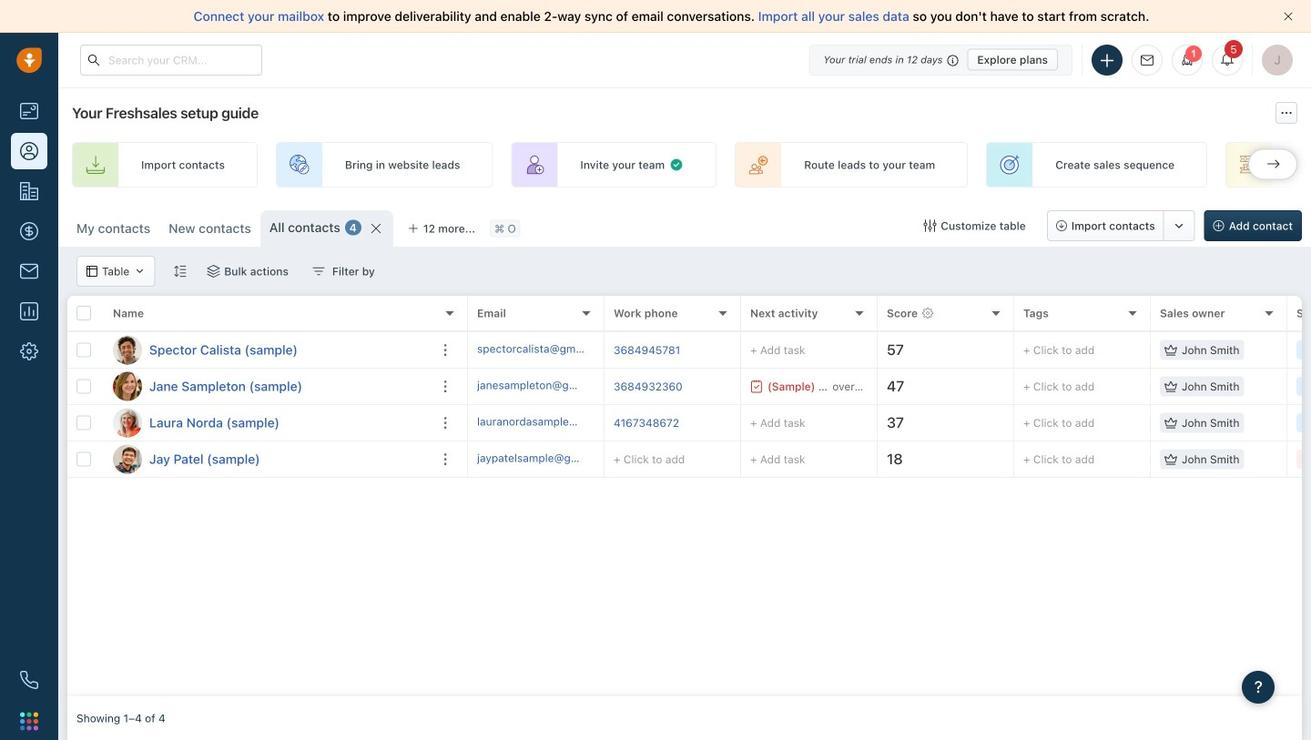 Task type: vqa. For each thing, say whether or not it's contained in the screenshot.
Ordered List image
no



Task type: describe. For each thing, give the bounding box(es) containing it.
s image
[[113, 336, 142, 365]]

2 j image from the top
[[113, 445, 142, 474]]

Search your CRM... text field
[[80, 45, 262, 76]]

close image
[[1285, 12, 1294, 21]]

l image
[[113, 409, 142, 438]]



Task type: locate. For each thing, give the bounding box(es) containing it.
2 row group from the left
[[468, 333, 1312, 478]]

j image
[[113, 372, 142, 401], [113, 445, 142, 474]]

send email image
[[1142, 54, 1154, 66]]

container_wx8msf4aqz5i3rn1 image
[[312, 265, 325, 278], [87, 266, 97, 277], [134, 266, 145, 277], [1165, 344, 1178, 357], [751, 380, 763, 393], [1165, 380, 1178, 393], [1165, 417, 1178, 430]]

grid
[[67, 296, 1312, 697]]

press space to select this row. row
[[67, 333, 468, 369], [468, 333, 1312, 369], [67, 369, 468, 405], [468, 369, 1312, 405], [67, 405, 468, 442], [468, 405, 1312, 442], [67, 442, 468, 478], [468, 442, 1312, 478]]

phone image
[[20, 671, 38, 690]]

1 vertical spatial j image
[[113, 445, 142, 474]]

row group
[[67, 333, 468, 478], [468, 333, 1312, 478]]

column header
[[104, 296, 468, 333]]

0 vertical spatial j image
[[113, 372, 142, 401]]

container_wx8msf4aqz5i3rn1 image
[[670, 158, 684, 172], [924, 220, 937, 232], [207, 265, 220, 278], [1165, 453, 1178, 466]]

j image down l image
[[113, 445, 142, 474]]

1 j image from the top
[[113, 372, 142, 401]]

group
[[1047, 210, 1196, 241]]

row
[[67, 296, 468, 333]]

style_myh0__igzzd8unmi image
[[173, 265, 186, 278]]

j image down the s image
[[113, 372, 142, 401]]

1 row group from the left
[[67, 333, 468, 478]]

freshworks switcher image
[[20, 713, 38, 731]]

phone element
[[11, 662, 47, 699]]



